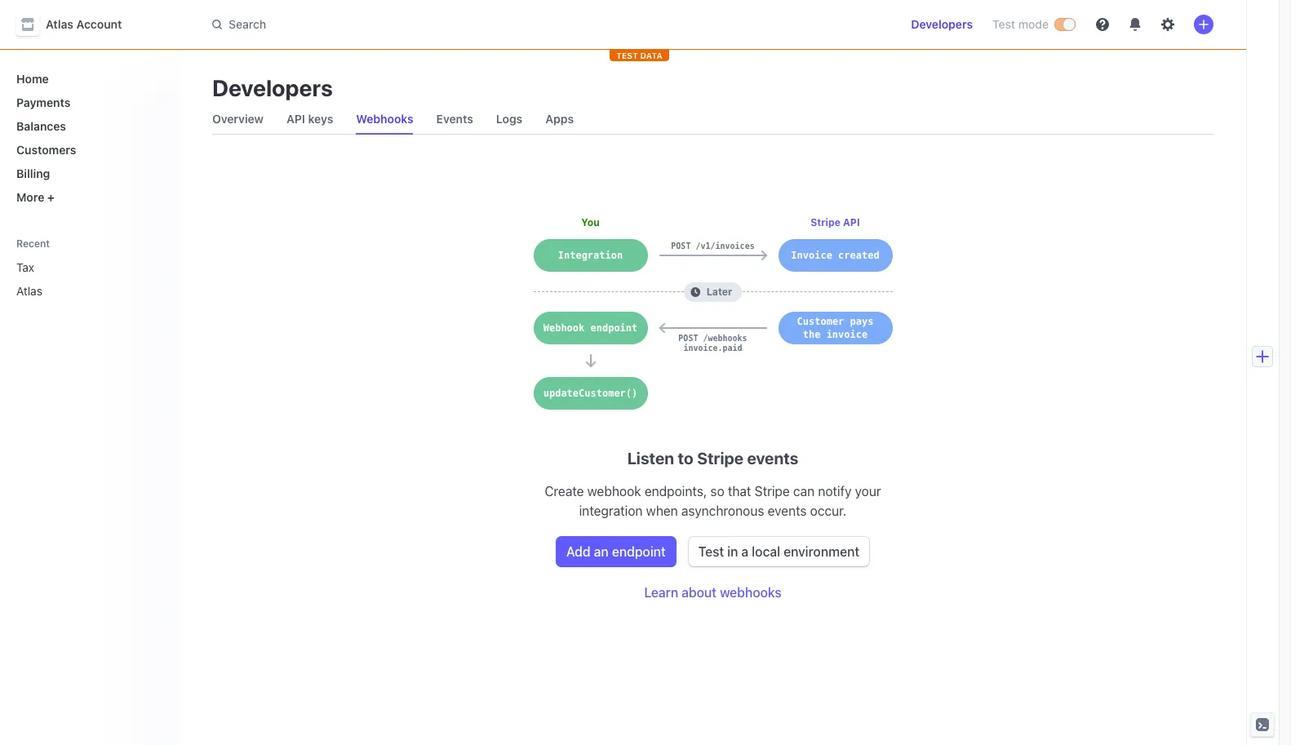 Task type: describe. For each thing, give the bounding box(es) containing it.
when
[[646, 504, 678, 518]]

test mode
[[992, 17, 1049, 31]]

in
[[727, 544, 738, 559]]

api inside tab list
[[286, 112, 305, 126]]

can
[[793, 484, 815, 499]]

test data
[[616, 51, 663, 60]]

customers link
[[10, 136, 166, 163]]

recent navigation links element
[[0, 230, 180, 304]]

mode
[[1018, 17, 1049, 31]]

webhooks
[[356, 112, 413, 126]]

more
[[16, 190, 44, 204]]

logs
[[496, 112, 523, 126]]

occur.
[[810, 504, 847, 518]]

test in a local environment
[[698, 544, 860, 559]]

that
[[728, 484, 751, 499]]

integration
[[558, 250, 623, 261]]

billing link
[[10, 160, 166, 187]]

environment
[[784, 544, 860, 559]]

invoice
[[826, 329, 868, 340]]

developers link
[[905, 11, 979, 38]]

updatecustomer()
[[543, 388, 638, 399]]

you
[[581, 216, 600, 229]]

recent
[[16, 238, 50, 250]]

create
[[545, 484, 584, 499]]

stripe api
[[811, 216, 860, 229]]

learn about webhooks
[[644, 585, 782, 600]]

notify
[[818, 484, 852, 499]]

overview
[[212, 112, 264, 126]]

apps
[[545, 112, 574, 126]]

endpoints,
[[645, 484, 707, 499]]

post for post /v1/invoices
[[671, 242, 691, 251]]

endpoint inside button
[[612, 544, 666, 559]]

stripe inside create webhook endpoints, so that stripe can notify your integration when asynchronous events occur.
[[755, 484, 790, 499]]

webhook
[[587, 484, 641, 499]]

webhook endpoint
[[543, 322, 638, 334]]

0 vertical spatial events
[[747, 449, 799, 468]]

customer
[[797, 316, 844, 327]]

test for test in a local environment
[[698, 544, 724, 559]]

api keys link
[[280, 108, 340, 131]]

post for post /webhooks invoice.paid
[[679, 334, 698, 343]]

create webhook endpoints, so that stripe can notify your integration when asynchronous events occur.
[[545, 484, 881, 518]]

webhooks link
[[350, 108, 420, 131]]

your
[[855, 484, 881, 499]]

post /v1/invoices
[[671, 242, 755, 251]]

1 vertical spatial developers
[[212, 74, 333, 101]]

settings image
[[1161, 18, 1174, 31]]

atlas account
[[46, 17, 122, 31]]

customers
[[16, 143, 76, 157]]

test
[[616, 51, 638, 60]]

customer pays the invoice
[[797, 316, 874, 340]]

payments
[[16, 95, 70, 109]]

a
[[741, 544, 749, 559]]

pays
[[850, 316, 874, 327]]

+
[[47, 190, 55, 204]]

tax link
[[10, 254, 144, 281]]

keys
[[308, 112, 333, 126]]

atlas link
[[10, 277, 144, 304]]

payments link
[[10, 89, 166, 116]]



Task type: locate. For each thing, give the bounding box(es) containing it.
post left /v1/invoices at the top
[[671, 242, 691, 251]]

atlas
[[46, 17, 73, 31], [16, 284, 42, 298]]

atlas down tax
[[16, 284, 42, 298]]

help image
[[1096, 18, 1109, 31]]

apps link
[[539, 108, 580, 131]]

integration
[[579, 504, 643, 518]]

endpoint right an
[[612, 544, 666, 559]]

account
[[76, 17, 122, 31]]

0 vertical spatial atlas
[[46, 17, 73, 31]]

learn about webhooks link
[[644, 583, 782, 602]]

api up created
[[843, 216, 860, 229]]

0 vertical spatial developers
[[911, 17, 973, 31]]

asynchronous
[[681, 504, 764, 518]]

atlas inside atlas link
[[16, 284, 42, 298]]

stripe
[[811, 216, 841, 229], [697, 449, 744, 468], [755, 484, 790, 499]]

test for test mode
[[992, 17, 1015, 31]]

invoice created
[[791, 250, 880, 261]]

0 horizontal spatial test
[[698, 544, 724, 559]]

1 vertical spatial stripe
[[697, 449, 744, 468]]

1 vertical spatial api
[[843, 216, 860, 229]]

stripe left can
[[755, 484, 790, 499]]

billing
[[16, 166, 50, 180]]

endpoint
[[591, 322, 638, 334], [612, 544, 666, 559]]

invoice.paid
[[683, 344, 742, 353]]

test in a local environment button
[[689, 537, 869, 566]]

atlas account button
[[16, 13, 138, 36]]

test left mode
[[992, 17, 1015, 31]]

home
[[16, 72, 49, 86]]

webhooks
[[720, 585, 782, 600]]

listen
[[627, 449, 674, 468]]

post up invoice.paid
[[679, 334, 698, 343]]

tab list
[[206, 104, 1214, 135]]

recent element
[[0, 254, 180, 304]]

home link
[[10, 65, 166, 92]]

events up can
[[747, 449, 799, 468]]

more +
[[16, 190, 55, 204]]

1 horizontal spatial api
[[843, 216, 860, 229]]

search
[[229, 17, 266, 31]]

webhook
[[543, 322, 585, 334]]

api
[[286, 112, 305, 126], [843, 216, 860, 229]]

test
[[992, 17, 1015, 31], [698, 544, 724, 559]]

developers up overview
[[212, 74, 333, 101]]

listen to stripe events
[[627, 449, 799, 468]]

about
[[682, 585, 717, 600]]

developers
[[911, 17, 973, 31], [212, 74, 333, 101]]

stripe up invoice created
[[811, 216, 841, 229]]

0 horizontal spatial developers
[[212, 74, 333, 101]]

0 horizontal spatial api
[[286, 112, 305, 126]]

atlas inside atlas account "button"
[[46, 17, 73, 31]]

api keys
[[286, 112, 333, 126]]

stripe up "so"
[[697, 449, 744, 468]]

Search search field
[[202, 9, 663, 40]]

add an endpoint
[[566, 544, 666, 559]]

Search text field
[[202, 9, 663, 40]]

overview link
[[206, 108, 270, 131]]

0 horizontal spatial stripe
[[697, 449, 744, 468]]

logs link
[[490, 108, 529, 131]]

1 horizontal spatial stripe
[[755, 484, 790, 499]]

1 vertical spatial post
[[679, 334, 698, 343]]

events down can
[[768, 504, 807, 518]]

core navigation links element
[[10, 65, 166, 211]]

1 vertical spatial atlas
[[16, 284, 42, 298]]

add
[[566, 544, 591, 559]]

1 horizontal spatial developers
[[911, 17, 973, 31]]

/webhooks
[[703, 334, 747, 343]]

2 horizontal spatial stripe
[[811, 216, 841, 229]]

0 vertical spatial stripe
[[811, 216, 841, 229]]

events inside create webhook endpoints, so that stripe can notify your integration when asynchronous events occur.
[[768, 504, 807, 518]]

0 vertical spatial endpoint
[[591, 322, 638, 334]]

endpoint right webhook
[[591, 322, 638, 334]]

1 vertical spatial test
[[698, 544, 724, 559]]

created
[[838, 250, 880, 261]]

events
[[747, 449, 799, 468], [768, 504, 807, 518]]

post /webhooks invoice.paid
[[679, 334, 747, 353]]

learn
[[644, 585, 678, 600]]

local
[[752, 544, 780, 559]]

post
[[671, 242, 691, 251], [679, 334, 698, 343]]

events
[[436, 112, 473, 126]]

0 horizontal spatial atlas
[[16, 284, 42, 298]]

atlas for atlas
[[16, 284, 42, 298]]

events link
[[430, 108, 480, 131]]

an
[[594, 544, 609, 559]]

0 vertical spatial api
[[286, 112, 305, 126]]

the
[[803, 329, 821, 340]]

0 vertical spatial post
[[671, 242, 691, 251]]

api left keys
[[286, 112, 305, 126]]

2 vertical spatial stripe
[[755, 484, 790, 499]]

/v1/invoices
[[696, 242, 755, 251]]

data
[[640, 51, 663, 60]]

tab list containing overview
[[206, 104, 1214, 135]]

1 horizontal spatial test
[[992, 17, 1015, 31]]

1 horizontal spatial atlas
[[46, 17, 73, 31]]

test inside button
[[698, 544, 724, 559]]

tax
[[16, 260, 34, 274]]

balances
[[16, 119, 66, 133]]

balances link
[[10, 113, 166, 140]]

post inside post /webhooks invoice.paid
[[679, 334, 698, 343]]

1 vertical spatial endpoint
[[612, 544, 666, 559]]

developers left test mode
[[911, 17, 973, 31]]

so
[[710, 484, 724, 499]]

to
[[678, 449, 694, 468]]

invoice
[[791, 250, 832, 261]]

later
[[707, 285, 732, 297]]

0 vertical spatial test
[[992, 17, 1015, 31]]

test left in
[[698, 544, 724, 559]]

1 vertical spatial events
[[768, 504, 807, 518]]

atlas left account on the top
[[46, 17, 73, 31]]

atlas for atlas account
[[46, 17, 73, 31]]

add an endpoint button
[[557, 537, 676, 566]]



Task type: vqa. For each thing, say whether or not it's contained in the screenshot.
Email Field
no



